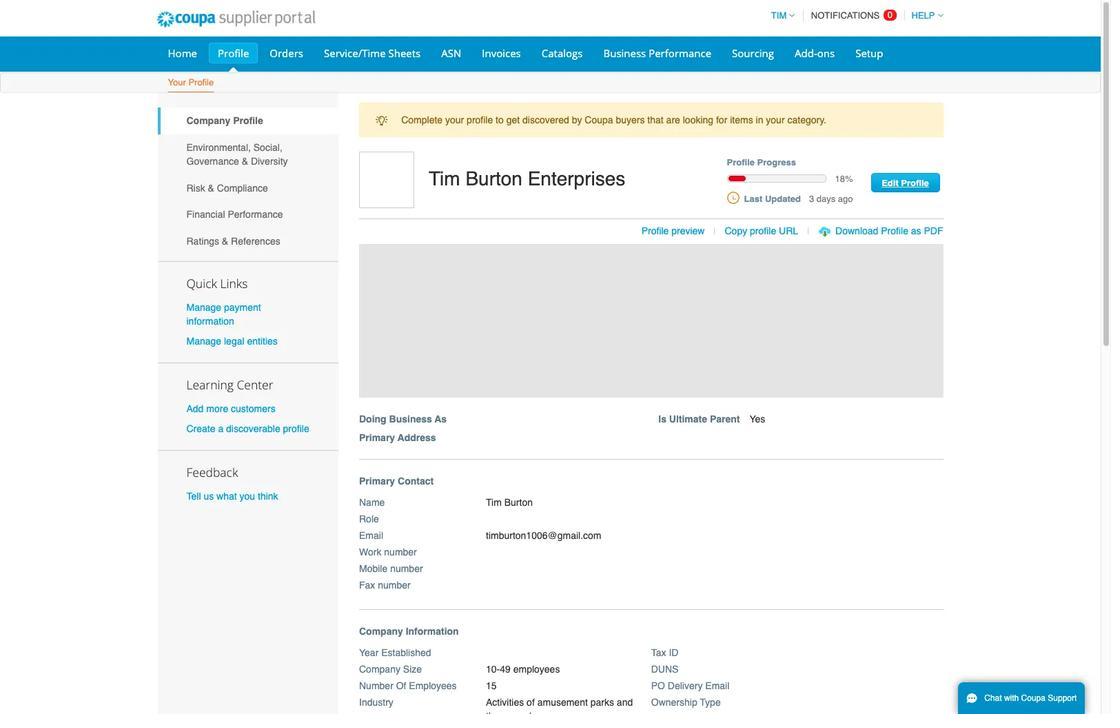 Task type: describe. For each thing, give the bounding box(es) containing it.
catalogs link
[[533, 43, 592, 63]]

profile right your
[[188, 77, 214, 88]]

social,
[[253, 142, 282, 153]]

by
[[572, 115, 582, 126]]

your profile link
[[167, 74, 215, 92]]

asn
[[441, 46, 461, 60]]

0 horizontal spatial parks
[[515, 710, 539, 714]]

work number mobile number fax number
[[359, 546, 423, 590]]

coupa inside button
[[1021, 693, 1046, 703]]

get
[[506, 115, 520, 126]]

background image
[[359, 244, 943, 397]]

environmental, social, governance & diversity
[[186, 142, 288, 167]]

ratings
[[186, 236, 219, 247]]

copy profile url button
[[725, 224, 798, 238]]

risk & compliance link
[[157, 175, 338, 201]]

business inside the tim burton enterprises banner
[[389, 413, 432, 424]]

profile preview
[[641, 225, 705, 236]]

setup
[[855, 46, 883, 60]]

quick links
[[186, 275, 248, 291]]

& for compliance
[[208, 182, 214, 193]]

that
[[647, 115, 664, 126]]

create a discoverable profile
[[186, 423, 309, 434]]

edit profile
[[882, 178, 929, 188]]

tim for tim burton
[[486, 497, 502, 508]]

looking
[[683, 115, 713, 126]]

amusement
[[537, 697, 588, 708]]

add
[[186, 403, 204, 414]]

you
[[240, 491, 255, 502]]

discovered
[[522, 115, 569, 126]]

mobile
[[359, 563, 388, 574]]

profile inside copy profile url 'button'
[[750, 225, 776, 236]]

with
[[1004, 693, 1019, 703]]

company for company information
[[359, 626, 403, 637]]

yes
[[750, 413, 765, 424]]

notifications
[[811, 10, 880, 21]]

environmental,
[[186, 142, 251, 153]]

work
[[359, 546, 381, 557]]

help
[[912, 10, 935, 21]]

employees
[[513, 663, 560, 674]]

chat with coupa support button
[[958, 682, 1085, 714]]

a
[[218, 423, 223, 434]]

performance for financial performance
[[228, 209, 283, 220]]

center
[[237, 376, 273, 393]]

3 days ago
[[809, 193, 853, 204]]

performance for business performance
[[649, 46, 711, 60]]

home link
[[159, 43, 206, 63]]

10-
[[486, 663, 500, 674]]

address
[[398, 432, 436, 443]]

profile up social,
[[233, 115, 263, 126]]

legal
[[224, 336, 244, 347]]

coupa supplier portal image
[[147, 2, 325, 37]]

type
[[700, 697, 721, 708]]

0 horizontal spatial profile
[[283, 423, 309, 434]]

role
[[359, 513, 379, 524]]

activities of amusement parks and theme parks
[[486, 697, 633, 714]]

quick
[[186, 275, 217, 291]]

of
[[396, 680, 406, 691]]

delivery
[[668, 680, 703, 691]]

tim burton
[[486, 497, 533, 508]]

po
[[651, 680, 665, 691]]

primary contact
[[359, 475, 434, 486]]

progress
[[757, 157, 796, 168]]

updated
[[765, 193, 801, 204]]

to
[[496, 115, 504, 126]]

& inside 'environmental, social, governance & diversity'
[[242, 156, 248, 167]]

your
[[168, 77, 186, 88]]

10-49 employees
[[486, 663, 560, 674]]

entities
[[247, 336, 278, 347]]

tim burton enterprises banner
[[354, 152, 958, 459]]

ago
[[838, 193, 853, 204]]

think
[[258, 491, 278, 502]]

learning
[[186, 376, 234, 393]]

add more customers link
[[186, 403, 275, 414]]

discoverable
[[226, 423, 280, 434]]

profile inside complete your profile to get discovered by coupa buyers that are looking for items in your category. alert
[[467, 115, 493, 126]]

company size
[[359, 663, 422, 674]]

tell us what you think
[[186, 491, 278, 502]]

category.
[[787, 115, 826, 126]]

burton for tim burton enterprises
[[466, 168, 522, 190]]

chat with coupa support
[[984, 693, 1077, 703]]

notifications 0
[[811, 10, 893, 21]]

18%
[[835, 174, 853, 184]]

setup link
[[846, 43, 892, 63]]

your profile
[[168, 77, 214, 88]]

invoices
[[482, 46, 521, 60]]

activities
[[486, 697, 524, 708]]

chat
[[984, 693, 1002, 703]]

company for company profile
[[186, 115, 230, 126]]

business performance
[[603, 46, 711, 60]]

doing
[[359, 413, 386, 424]]

references
[[231, 236, 280, 247]]

risk & compliance
[[186, 182, 268, 193]]

ratings & references link
[[157, 228, 338, 255]]

add-ons link
[[786, 43, 844, 63]]

payment
[[224, 302, 261, 313]]

complete your profile to get discovered by coupa buyers that are looking for items in your category.
[[401, 115, 826, 126]]

3
[[809, 193, 814, 204]]

size
[[403, 663, 422, 674]]

tim burton enterprises image
[[359, 152, 414, 208]]



Task type: locate. For each thing, give the bounding box(es) containing it.
1 vertical spatial company
[[359, 626, 403, 637]]

1 vertical spatial email
[[705, 680, 729, 691]]

2 vertical spatial tim
[[486, 497, 502, 508]]

of
[[527, 697, 535, 708]]

pdf
[[924, 225, 943, 236]]

1 vertical spatial business
[[389, 413, 432, 424]]

& for references
[[222, 236, 228, 247]]

& right ratings
[[222, 236, 228, 247]]

email
[[359, 530, 383, 541], [705, 680, 729, 691]]

0 horizontal spatial performance
[[228, 209, 283, 220]]

preview
[[671, 225, 705, 236]]

profile left preview
[[641, 225, 669, 236]]

number right 'mobile'
[[390, 563, 423, 574]]

2 vertical spatial profile
[[283, 423, 309, 434]]

service/time
[[324, 46, 386, 60]]

0 horizontal spatial coupa
[[585, 115, 613, 126]]

1 manage from the top
[[186, 302, 221, 313]]

tell us what you think button
[[186, 490, 278, 503]]

asn link
[[432, 43, 470, 63]]

in
[[756, 115, 763, 126]]

0 vertical spatial manage
[[186, 302, 221, 313]]

2 vertical spatial number
[[378, 579, 411, 590]]

1 vertical spatial manage
[[186, 336, 221, 347]]

name
[[359, 497, 385, 508]]

1 vertical spatial burton
[[504, 497, 533, 508]]

2 horizontal spatial profile
[[750, 225, 776, 236]]

profile down the coupa supplier portal image
[[218, 46, 249, 60]]

profile right the edit
[[901, 178, 929, 188]]

manage payment information link
[[186, 302, 261, 326]]

& right risk
[[208, 182, 214, 193]]

coupa right by
[[585, 115, 613, 126]]

company for company size
[[359, 663, 400, 674]]

0 vertical spatial coupa
[[585, 115, 613, 126]]

sheets
[[388, 46, 421, 60]]

home
[[168, 46, 197, 60]]

edit
[[882, 178, 899, 188]]

1 horizontal spatial profile
[[467, 115, 493, 126]]

profile left progress
[[727, 157, 755, 168]]

financial
[[186, 209, 225, 220]]

performance up references
[[228, 209, 283, 220]]

burton inside banner
[[466, 168, 522, 190]]

email up type
[[705, 680, 729, 691]]

profile left url
[[750, 225, 776, 236]]

coupa right with
[[1021, 693, 1046, 703]]

sourcing
[[732, 46, 774, 60]]

1 horizontal spatial tim
[[486, 497, 502, 508]]

primary down doing
[[359, 432, 395, 443]]

tim inside banner
[[429, 168, 460, 190]]

catalogs
[[542, 46, 583, 60]]

2 manage from the top
[[186, 336, 221, 347]]

profile right discoverable
[[283, 423, 309, 434]]

support
[[1048, 693, 1077, 703]]

primary up name
[[359, 475, 395, 486]]

2 primary from the top
[[359, 475, 395, 486]]

orders
[[270, 46, 303, 60]]

what
[[216, 491, 237, 502]]

performance up are at the right of the page
[[649, 46, 711, 60]]

company profile link
[[157, 108, 338, 134]]

complete your profile to get discovered by coupa buyers that are looking for items in your category. alert
[[359, 103, 943, 137]]

year established
[[359, 647, 431, 658]]

copy
[[725, 225, 747, 236]]

1 vertical spatial primary
[[359, 475, 395, 486]]

0 horizontal spatial email
[[359, 530, 383, 541]]

1 horizontal spatial your
[[766, 115, 785, 126]]

1 horizontal spatial &
[[222, 236, 228, 247]]

0 horizontal spatial your
[[445, 115, 464, 126]]

0 vertical spatial email
[[359, 530, 383, 541]]

1 vertical spatial coupa
[[1021, 693, 1046, 703]]

information
[[186, 315, 234, 326]]

primary inside the tim burton enterprises banner
[[359, 432, 395, 443]]

manage for manage payment information
[[186, 302, 221, 313]]

0 horizontal spatial &
[[208, 182, 214, 193]]

create
[[186, 423, 215, 434]]

information
[[406, 626, 459, 637]]

0 horizontal spatial business
[[389, 413, 432, 424]]

ons
[[817, 46, 835, 60]]

0 vertical spatial number
[[384, 546, 417, 557]]

company
[[186, 115, 230, 126], [359, 626, 403, 637], [359, 663, 400, 674]]

manage legal entities link
[[186, 336, 278, 347]]

1 horizontal spatial email
[[705, 680, 729, 691]]

manage
[[186, 302, 221, 313], [186, 336, 221, 347]]

help link
[[905, 10, 943, 21]]

navigation
[[765, 2, 943, 29]]

profile left as
[[881, 225, 908, 236]]

burton for tim burton
[[504, 497, 533, 508]]

1 primary from the top
[[359, 432, 395, 443]]

1 your from the left
[[445, 115, 464, 126]]

invoices link
[[473, 43, 530, 63]]

1 horizontal spatial business
[[603, 46, 646, 60]]

coupa inside alert
[[585, 115, 613, 126]]

manage up information
[[186, 302, 221, 313]]

diversity
[[251, 156, 288, 167]]

your
[[445, 115, 464, 126], [766, 115, 785, 126]]

primary for primary contact
[[359, 475, 395, 486]]

0 vertical spatial business
[[603, 46, 646, 60]]

0 vertical spatial primary
[[359, 432, 395, 443]]

as
[[435, 413, 447, 424]]

complete
[[401, 115, 443, 126]]

company up "environmental,"
[[186, 115, 230, 126]]

1 vertical spatial &
[[208, 182, 214, 193]]

add-ons
[[795, 46, 835, 60]]

burton up timburton1006@gmail.com
[[504, 497, 533, 508]]

burton down to
[[466, 168, 522, 190]]

1 vertical spatial parks
[[515, 710, 539, 714]]

sourcing link
[[723, 43, 783, 63]]

tim up sourcing link
[[771, 10, 787, 21]]

company information
[[359, 626, 459, 637]]

49
[[500, 663, 511, 674]]

us
[[204, 491, 214, 502]]

are
[[666, 115, 680, 126]]

company up number
[[359, 663, 400, 674]]

as
[[911, 225, 921, 236]]

parks left the and
[[590, 697, 614, 708]]

0 vertical spatial &
[[242, 156, 248, 167]]

profile inside button
[[881, 225, 908, 236]]

compliance
[[217, 182, 268, 193]]

email inside the tax id duns po delivery email ownership type
[[705, 680, 729, 691]]

duns
[[651, 663, 678, 674]]

tim right tim burton enterprises image
[[429, 168, 460, 190]]

& left diversity
[[242, 156, 248, 167]]

0 vertical spatial parks
[[590, 697, 614, 708]]

2 your from the left
[[766, 115, 785, 126]]

manage payment information
[[186, 302, 261, 326]]

parks down of
[[515, 710, 539, 714]]

financial performance
[[186, 209, 283, 220]]

business up address
[[389, 413, 432, 424]]

more
[[206, 403, 228, 414]]

tim for tim
[[771, 10, 787, 21]]

copy profile url
[[725, 225, 798, 236]]

buyers
[[616, 115, 645, 126]]

2 horizontal spatial tim
[[771, 10, 787, 21]]

employees
[[409, 680, 457, 691]]

manage for manage legal entities
[[186, 336, 221, 347]]

primary for primary address
[[359, 432, 395, 443]]

your right complete
[[445, 115, 464, 126]]

1 horizontal spatial performance
[[649, 46, 711, 60]]

company up the year
[[359, 626, 403, 637]]

number right the work
[[384, 546, 417, 557]]

learning center
[[186, 376, 273, 393]]

tim for tim burton enterprises
[[429, 168, 460, 190]]

contact
[[398, 475, 434, 486]]

profile preview link
[[641, 225, 705, 236]]

primary
[[359, 432, 395, 443], [359, 475, 395, 486]]

2 vertical spatial company
[[359, 663, 400, 674]]

1 vertical spatial profile
[[750, 225, 776, 236]]

service/time sheets
[[324, 46, 421, 60]]

year
[[359, 647, 379, 658]]

2 horizontal spatial &
[[242, 156, 248, 167]]

1 horizontal spatial parks
[[590, 697, 614, 708]]

fax
[[359, 579, 375, 590]]

business performance link
[[594, 43, 720, 63]]

profile left to
[[467, 115, 493, 126]]

is ultimate parent
[[658, 413, 740, 424]]

number
[[359, 680, 393, 691]]

orders link
[[261, 43, 312, 63]]

0 vertical spatial profile
[[467, 115, 493, 126]]

tax id duns po delivery email ownership type
[[651, 647, 729, 708]]

business right catalogs
[[603, 46, 646, 60]]

0 vertical spatial tim
[[771, 10, 787, 21]]

0 horizontal spatial tim
[[429, 168, 460, 190]]

days
[[817, 193, 835, 204]]

navigation containing notifications 0
[[765, 2, 943, 29]]

0 vertical spatial burton
[[466, 168, 522, 190]]

feedback
[[186, 464, 238, 481]]

coupa
[[585, 115, 613, 126], [1021, 693, 1046, 703]]

industry
[[359, 697, 393, 708]]

1 horizontal spatial coupa
[[1021, 693, 1046, 703]]

your right in
[[766, 115, 785, 126]]

governance
[[186, 156, 239, 167]]

0 vertical spatial performance
[[649, 46, 711, 60]]

1 vertical spatial performance
[[228, 209, 283, 220]]

1 vertical spatial number
[[390, 563, 423, 574]]

manage down information
[[186, 336, 221, 347]]

ratings & references
[[186, 236, 280, 247]]

for
[[716, 115, 727, 126]]

links
[[220, 275, 248, 291]]

2 vertical spatial &
[[222, 236, 228, 247]]

1 vertical spatial tim
[[429, 168, 460, 190]]

email up the work
[[359, 530, 383, 541]]

theme
[[486, 710, 513, 714]]

0 vertical spatial company
[[186, 115, 230, 126]]

number of employees
[[359, 680, 457, 691]]

number down 'mobile'
[[378, 579, 411, 590]]

tim up timburton1006@gmail.com
[[486, 497, 502, 508]]

manage inside manage payment information
[[186, 302, 221, 313]]

timburton1006@gmail.com
[[486, 530, 601, 541]]



Task type: vqa. For each thing, say whether or not it's contained in the screenshot.
the 15
yes



